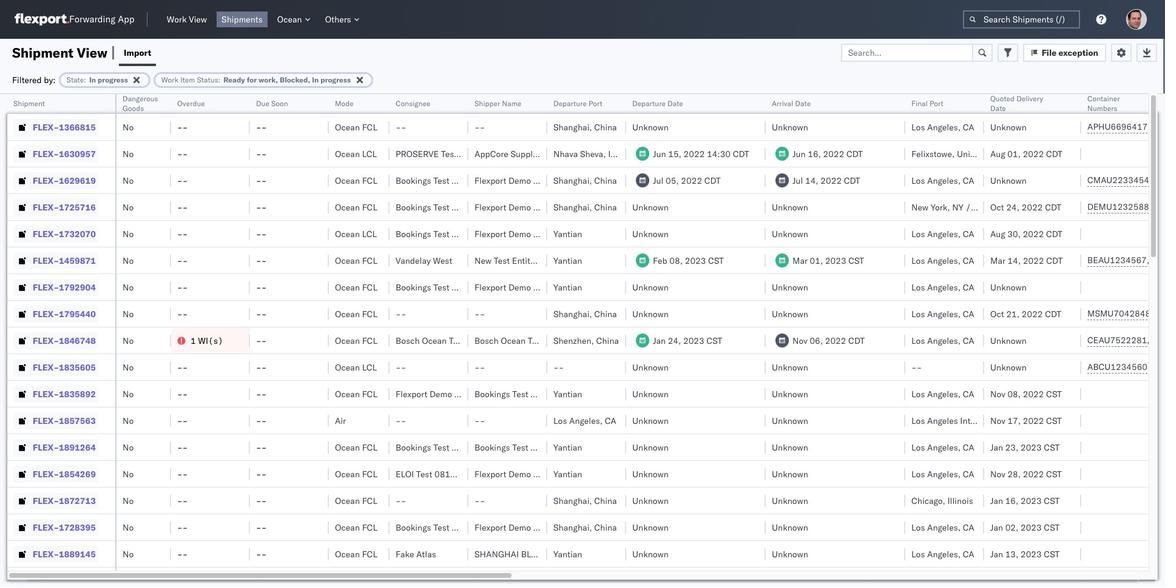 Task type: vqa. For each thing, say whether or not it's contained in the screenshot.
Overview
no



Task type: describe. For each thing, give the bounding box(es) containing it.
demo for 1732070
[[509, 229, 531, 239]]

quoted delivery date button
[[984, 92, 1069, 114]]

departure date button
[[626, 97, 754, 109]]

import
[[124, 47, 151, 58]]

abcu1234560
[[1088, 362, 1148, 373]]

los angeles, ca for 1795440
[[912, 309, 975, 320]]

filtered by:
[[12, 74, 56, 85]]

shenzhen,
[[554, 335, 594, 346]]

mar 01, 2023 cst
[[793, 255, 864, 266]]

delivery
[[1017, 94, 1043, 103]]

jan 24, 2023 cst
[[653, 335, 722, 346]]

15,
[[668, 148, 682, 159]]

081801
[[435, 469, 466, 480]]

chicago, illinois
[[912, 496, 973, 507]]

shipper for flex-1725716
[[533, 202, 563, 213]]

1854269
[[59, 469, 96, 480]]

1
[[191, 335, 196, 346]]

01, for aug
[[1008, 148, 1021, 159]]

ocean for 1725716
[[335, 202, 360, 213]]

jun 15, 2022 14:30 cdt
[[653, 148, 749, 159]]

bookings test shipper china
[[475, 442, 585, 453]]

new test entity 2
[[475, 255, 542, 266]]

cst for jan 16, 2023 cst
[[1044, 496, 1060, 507]]

proserve
[[396, 148, 439, 159]]

mar for mar 14, 2022 cdt
[[991, 255, 1006, 266]]

shanghai bluetech co., ltd
[[475, 549, 601, 560]]

2
[[537, 255, 542, 266]]

flex-1629619
[[33, 175, 96, 186]]

cst for jan 13, 2023 cst
[[1044, 549, 1060, 560]]

aug 01, 2022 cdt
[[991, 148, 1063, 159]]

msmu7042848
[[1088, 308, 1151, 319]]

bookings test consignee for flex-1629619
[[396, 175, 493, 186]]

flex- for 1732070
[[33, 229, 59, 239]]

ocean lcl for -
[[335, 362, 377, 373]]

los for flex-1857563
[[912, 415, 925, 426]]

1857563
[[59, 415, 96, 426]]

fcl for flex-1725716
[[362, 202, 378, 213]]

date inside quoted delivery date
[[991, 104, 1006, 113]]

13,
[[1006, 549, 1019, 560]]

others
[[325, 14, 351, 25]]

cst for jan 23, 2023 cst
[[1044, 442, 1060, 453]]

filtered
[[12, 74, 42, 85]]

new for new york, ny / newark, nj
[[912, 202, 929, 213]]

resize handle column header for arrival date
[[891, 94, 906, 588]]

jul 05, 2022 cdt
[[653, 175, 721, 186]]

angeles, for flex-1891264
[[927, 442, 961, 453]]

2 bosch ocean test from the left
[[475, 335, 544, 346]]

flex-1728395
[[33, 522, 96, 533]]

eloi
[[396, 469, 414, 480]]

Search... text field
[[841, 43, 973, 62]]

mode
[[335, 99, 354, 108]]

jan for jan 13, 2023 cst
[[991, 549, 1003, 560]]

jan 23, 2023 cst
[[991, 442, 1060, 453]]

no for flex-1835605
[[123, 362, 134, 373]]

ca for flex-1835892
[[963, 389, 975, 400]]

los for flex-1366815
[[912, 122, 925, 133]]

los angeles, ca for 1366815
[[912, 122, 975, 133]]

los angeles, ca for 1459871
[[912, 255, 975, 266]]

shanghai, for 21,
[[554, 309, 592, 320]]

3 resize handle column header from the left
[[235, 94, 250, 588]]

chicago,
[[912, 496, 946, 507]]

1366815
[[59, 122, 96, 133]]

2022 for nov 08, 2022 cst
[[1023, 389, 1044, 400]]

1 shanghai, from the top
[[554, 122, 592, 133]]

angeles, for flex-1629619
[[927, 175, 961, 186]]

jan for jan 02, 2023 cst
[[991, 522, 1003, 533]]

ocean fcl for flex-1725716
[[335, 202, 378, 213]]

date for arrival date
[[795, 99, 811, 108]]

1 in from the left
[[89, 75, 96, 84]]

ocean for 1872713
[[335, 496, 360, 507]]

demo for 1725716
[[509, 202, 531, 213]]

fake atlas
[[396, 549, 436, 560]]

ocean inside button
[[277, 14, 302, 25]]

2 shanghai, from the top
[[554, 175, 592, 186]]

ca for flex-1366815
[[963, 122, 975, 133]]

cdt for mar 14, 2022 cdt
[[1047, 255, 1063, 266]]

shipper name button
[[469, 97, 535, 109]]

bookings for flex-1732070
[[396, 229, 431, 239]]

los for flex-1792904
[[912, 282, 925, 293]]

flex-1732070 button
[[13, 225, 98, 242]]

quoted delivery date
[[991, 94, 1043, 113]]

jun 16, 2022 cdt
[[793, 148, 863, 159]]

goods
[[123, 104, 144, 113]]

illinois
[[948, 496, 973, 507]]

16, for jun
[[808, 148, 821, 159]]

ocean lcl for bookings
[[335, 229, 377, 239]]

consignee for flex-1725716
[[452, 202, 493, 213]]

flex-1792904
[[33, 282, 96, 293]]

china for flex-1728395
[[594, 522, 617, 533]]

no for flex-1459871
[[123, 255, 134, 266]]

item
[[180, 75, 195, 84]]

bookings test consignee for flex-1891264
[[396, 442, 493, 453]]

2022 for aug 30, 2022 cdt
[[1023, 229, 1044, 239]]

dangerous
[[123, 94, 158, 103]]

fcl for flex-1835892
[[362, 389, 378, 400]]

angeles, for flex-1835892
[[927, 389, 961, 400]]

no for flex-1728395
[[123, 522, 134, 533]]

arrival date
[[772, 99, 811, 108]]

flex- for 1857563
[[33, 415, 59, 426]]

shipment button
[[7, 97, 103, 109]]

1 bosch ocean test from the left
[[396, 335, 465, 346]]

file
[[1042, 47, 1057, 58]]

Search Shipments (/) text field
[[963, 10, 1080, 29]]

14, for mar
[[1008, 255, 1021, 266]]

flex-1846748
[[33, 335, 96, 346]]

proserve test account
[[396, 148, 491, 159]]

resize handle column header for quoted delivery date
[[1067, 94, 1082, 588]]

import button
[[119, 39, 156, 66]]

2022 for jul 05, 2022 cdt
[[681, 175, 702, 186]]

final
[[912, 99, 928, 108]]

jul for jul 14, 2022 cdt
[[793, 175, 803, 186]]

los angeles, ca for 1889145
[[912, 549, 975, 560]]

departure for departure date
[[632, 99, 666, 108]]

co. for 1854269
[[565, 469, 577, 480]]

work item status : ready for work, blocked, in progress
[[161, 75, 351, 84]]

cst for mar 01, 2023 cst
[[849, 255, 864, 266]]

co. for 1732070
[[565, 229, 577, 239]]

no for flex-1891264
[[123, 442, 134, 453]]

30,
[[1008, 229, 1021, 239]]

los angeles, ca for 1846748
[[912, 335, 975, 346]]

resize handle column header for consignee
[[454, 94, 469, 588]]

2022 for aug 01, 2022 cdt
[[1023, 148, 1044, 159]]

fake
[[396, 549, 414, 560]]

14:30
[[707, 148, 731, 159]]

aphu6696417
[[1088, 121, 1148, 132]]

14, for jul
[[805, 175, 819, 186]]

yantian for 08,
[[554, 389, 582, 400]]

overdue
[[177, 99, 205, 108]]

ocean fcl for flex-1854269
[[335, 469, 378, 480]]

resize handle column header for shipper name
[[533, 94, 547, 588]]

fcl for flex-1366815
[[362, 122, 378, 133]]

co. for 1725716
[[565, 202, 577, 213]]

ready
[[224, 75, 245, 84]]

status
[[197, 75, 218, 84]]

de
[[1154, 175, 1165, 186]]

nov 17, 2022 cst
[[991, 415, 1062, 426]]

yantian for 23,
[[554, 442, 582, 453]]

consignee for flex-1891264
[[452, 442, 493, 453]]

others button
[[320, 12, 365, 27]]

fcl for flex-1854269
[[362, 469, 378, 480]]

demo for 1792904
[[509, 282, 531, 293]]

flex-1629619 button
[[13, 172, 98, 189]]

1835892
[[59, 389, 96, 400]]

flex-1459871 button
[[13, 252, 98, 269]]

1835605
[[59, 362, 96, 373]]

west
[[433, 255, 452, 266]]

beau1234567,
[[1088, 255, 1150, 266]]

flex-1792904 button
[[13, 279, 98, 296]]

resize handle column header for departure date
[[751, 94, 766, 588]]

india
[[608, 148, 627, 159]]

flex- for 1795440
[[33, 309, 59, 320]]

no for flex-1630957
[[123, 148, 134, 159]]

shanghai, for 16,
[[554, 496, 592, 507]]

mar 14, 2022 cdt
[[991, 255, 1063, 266]]

state
[[67, 75, 84, 84]]

flex-1891264 button
[[13, 439, 98, 456]]

flex- for 1725716
[[33, 202, 59, 213]]

angeles, for flex-1889145
[[927, 549, 961, 560]]

work,
[[259, 75, 278, 84]]

shanghai, for 02,
[[554, 522, 592, 533]]

international
[[960, 415, 1010, 426]]

flex-1835605
[[33, 362, 96, 373]]

2 : from the left
[[218, 75, 220, 84]]

supply
[[511, 148, 537, 159]]

jan for jan 24, 2023 cst
[[653, 335, 666, 346]]

ocean button
[[272, 12, 315, 27]]

air
[[335, 415, 346, 426]]

shipment view
[[12, 44, 107, 61]]

arrival
[[772, 99, 793, 108]]

by:
[[44, 74, 56, 85]]

shipper for flex-1891264
[[531, 442, 561, 453]]

shipper name
[[475, 99, 521, 108]]

1732070
[[59, 229, 96, 239]]

york,
[[931, 202, 950, 213]]

exception
[[1059, 47, 1099, 58]]

2023 for 16,
[[1021, 496, 1042, 507]]

departure port
[[554, 99, 603, 108]]

flex- for 1792904
[[33, 282, 59, 293]]

los for flex-1889145
[[912, 549, 925, 560]]

1 : from the left
[[84, 75, 86, 84]]



Task type: locate. For each thing, give the bounding box(es) containing it.
2023 for 08,
[[685, 255, 706, 266]]

consignee for flex-1792904
[[452, 282, 493, 293]]

2022 right 05,
[[681, 175, 702, 186]]

cmau2233454, de
[[1088, 175, 1165, 186]]

1 vertical spatial 08,
[[1008, 389, 1021, 400]]

1 port from the left
[[589, 99, 603, 108]]

6 flex- from the top
[[33, 255, 59, 266]]

0 vertical spatial new
[[912, 202, 929, 213]]

16, for jan
[[1006, 496, 1019, 507]]

24, for oct
[[1007, 202, 1020, 213]]

1 oct from the top
[[991, 202, 1004, 213]]

shanghai
[[475, 549, 519, 560]]

2022 right 28, on the bottom of the page
[[1023, 469, 1044, 480]]

3 no from the top
[[123, 175, 134, 186]]

port for final port
[[930, 99, 944, 108]]

shanghai, china for 02,
[[554, 522, 617, 533]]

nov left 06,
[[793, 335, 808, 346]]

departure date
[[632, 99, 683, 108]]

01, for mar
[[810, 255, 823, 266]]

bookings
[[396, 175, 431, 186], [396, 202, 431, 213], [396, 229, 431, 239], [396, 282, 431, 293], [475, 389, 510, 400], [396, 442, 431, 453], [475, 442, 510, 453], [396, 522, 431, 533]]

9 flex- from the top
[[33, 335, 59, 346]]

11 resize handle column header from the left
[[970, 94, 984, 588]]

12 resize handle column header from the left
[[1067, 94, 1082, 588]]

3 fcl from the top
[[362, 202, 378, 213]]

1 horizontal spatial port
[[930, 99, 944, 108]]

1 horizontal spatial new
[[912, 202, 929, 213]]

0 vertical spatial 08,
[[670, 255, 683, 266]]

2022 for nov 06, 2022 cdt
[[825, 335, 846, 346]]

1 horizontal spatial date
[[795, 99, 811, 108]]

2 mar from the left
[[991, 255, 1006, 266]]

aug left 30,
[[991, 229, 1006, 239]]

0 horizontal spatial date
[[668, 99, 683, 108]]

jul down jun 16, 2022 cdt
[[793, 175, 803, 186]]

2022 right 17,
[[1023, 415, 1044, 426]]

28,
[[1008, 469, 1021, 480]]

--
[[177, 122, 188, 133], [256, 122, 267, 133], [396, 122, 406, 133], [475, 122, 485, 133], [177, 148, 188, 159], [256, 148, 267, 159], [177, 175, 188, 186], [256, 175, 267, 186], [177, 202, 188, 213], [256, 202, 267, 213], [177, 229, 188, 239], [256, 229, 267, 239], [177, 255, 188, 266], [256, 255, 267, 266], [177, 282, 188, 293], [256, 282, 267, 293], [177, 309, 188, 320], [256, 309, 267, 320], [396, 309, 406, 320], [475, 309, 485, 320], [256, 335, 267, 346], [177, 362, 188, 373], [256, 362, 267, 373], [396, 362, 406, 373], [475, 362, 485, 373], [554, 362, 564, 373], [912, 362, 922, 373], [177, 389, 188, 400], [256, 389, 267, 400], [177, 415, 188, 426], [256, 415, 267, 426], [396, 415, 406, 426], [475, 415, 485, 426], [177, 442, 188, 453], [256, 442, 267, 453], [177, 469, 188, 480], [256, 469, 267, 480], [177, 496, 188, 507], [256, 496, 267, 507], [396, 496, 406, 507], [475, 496, 485, 507], [177, 522, 188, 533], [256, 522, 267, 533], [177, 549, 188, 560], [256, 549, 267, 560], [177, 576, 188, 587], [256, 576, 267, 587]]

aug 30, 2022 cdt
[[991, 229, 1063, 239]]

3 ocean lcl from the top
[[335, 362, 377, 373]]

13 fcl from the top
[[362, 549, 378, 560]]

2 no from the top
[[123, 148, 134, 159]]

0 vertical spatial 01,
[[1008, 148, 1021, 159]]

ocean for 1459871
[[335, 255, 360, 266]]

shanghai, china for 16,
[[554, 496, 617, 507]]

15 no from the top
[[123, 496, 134, 507]]

1 bosch from the left
[[396, 335, 420, 346]]

4 resize handle column header from the left
[[314, 94, 329, 588]]

flex- for 1891264
[[33, 442, 59, 453]]

mode button
[[329, 97, 378, 109]]

1 mar from the left
[[793, 255, 808, 266]]

shipments link
[[217, 12, 267, 27]]

flex- for 1872713
[[33, 496, 59, 507]]

flex- up flex-1792904 button
[[33, 255, 59, 266]]

1 vertical spatial aug
[[991, 229, 1006, 239]]

date down quoted
[[991, 104, 1006, 113]]

cdt right kingdom at top right
[[1046, 148, 1063, 159]]

7 fcl from the top
[[362, 335, 378, 346]]

ocean for 1846748
[[335, 335, 360, 346]]

new left york,
[[912, 202, 929, 213]]

ocean for 1889145
[[335, 549, 360, 560]]

ocean fcl for flex-1795440
[[335, 309, 378, 320]]

1 vertical spatial shipment
[[13, 99, 45, 108]]

11 no from the top
[[123, 389, 134, 400]]

1 horizontal spatial :
[[218, 75, 220, 84]]

6 shanghai, china from the top
[[554, 522, 617, 533]]

oct left the nj
[[991, 202, 1004, 213]]

7 flex- from the top
[[33, 282, 59, 293]]

jun left 15, on the right of page
[[653, 148, 666, 159]]

los for flex-1835892
[[912, 389, 925, 400]]

1 horizontal spatial 01,
[[1008, 148, 1021, 159]]

flex-1795440
[[33, 309, 96, 320]]

2 port from the left
[[930, 99, 944, 108]]

2 ocean lcl from the top
[[335, 229, 377, 239]]

1 lcl from the top
[[362, 148, 377, 159]]

8 fcl from the top
[[362, 389, 378, 400]]

new for new test entity 2
[[475, 255, 492, 266]]

flexport for 1792904
[[475, 282, 506, 293]]

flex- down "flex-1872713" button
[[33, 522, 59, 533]]

work for work item status : ready for work, blocked, in progress
[[161, 75, 178, 84]]

1 flex- from the top
[[33, 122, 59, 133]]

flex-1835892 button
[[13, 386, 98, 403]]

2 jul from the left
[[793, 175, 803, 186]]

work right app
[[167, 14, 187, 25]]

ltd
[[539, 148, 552, 159]]

view left shipments link
[[189, 14, 207, 25]]

0 vertical spatial oct
[[991, 202, 1004, 213]]

nov left 17,
[[991, 415, 1006, 426]]

angeles, for flex-1846748
[[927, 335, 961, 346]]

1 horizontal spatial 08,
[[1008, 389, 1021, 400]]

2 shanghai, china from the top
[[554, 175, 617, 186]]

port up sheva,
[[589, 99, 603, 108]]

shipper for flex-1732070
[[533, 229, 563, 239]]

ocean fcl for flex-1872713
[[335, 496, 378, 507]]

flex-1854269 button
[[13, 466, 98, 483]]

quoted
[[991, 94, 1015, 103]]

los for flex-1459871
[[912, 255, 925, 266]]

0 vertical spatial ocean lcl
[[335, 148, 377, 159]]

1 progress from the left
[[98, 75, 128, 84]]

6 shanghai, from the top
[[554, 522, 592, 533]]

nov for nov 28, 2022 cst
[[991, 469, 1006, 480]]

fcl for flex-1459871
[[362, 255, 378, 266]]

14, down 30,
[[1008, 255, 1021, 266]]

nov 28, 2022 cst
[[991, 469, 1062, 480]]

flex- down flex-1728395 button
[[33, 549, 59, 560]]

shanghai, china
[[554, 122, 617, 133], [554, 175, 617, 186], [554, 202, 617, 213], [554, 309, 617, 320], [554, 496, 617, 507], [554, 522, 617, 533]]

lcl for proserve
[[362, 148, 377, 159]]

: left ready
[[218, 75, 220, 84]]

4 shanghai, china from the top
[[554, 309, 617, 320]]

work left item
[[161, 75, 178, 84]]

0 horizontal spatial 24,
[[668, 335, 681, 346]]

no for flex-1725716
[[123, 202, 134, 213]]

progress up dangerous
[[98, 75, 128, 84]]

9 resize handle column header from the left
[[751, 94, 766, 588]]

flexport demo shipper co. for 1854269
[[475, 469, 577, 480]]

co. for 1792904
[[565, 282, 577, 293]]

13 ocean fcl from the top
[[335, 549, 378, 560]]

appcore supply ltd
[[475, 148, 552, 159]]

jan for jan 23, 2023 cst
[[991, 442, 1003, 453]]

yantian for 14,
[[554, 255, 582, 266]]

flex- down flex-1459871 button
[[33, 282, 59, 293]]

1 no from the top
[[123, 122, 134, 133]]

0 horizontal spatial jun
[[653, 148, 666, 159]]

5 yantian from the top
[[554, 442, 582, 453]]

nov left 28, on the bottom of the page
[[991, 469, 1006, 480]]

3 shanghai, from the top
[[554, 202, 592, 213]]

9 fcl from the top
[[362, 442, 378, 453]]

08, right feb
[[670, 255, 683, 266]]

flex-
[[33, 122, 59, 133], [33, 148, 59, 159], [33, 175, 59, 186], [33, 202, 59, 213], [33, 229, 59, 239], [33, 255, 59, 266], [33, 282, 59, 293], [33, 309, 59, 320], [33, 335, 59, 346], [33, 362, 59, 373], [33, 389, 59, 400], [33, 415, 59, 426], [33, 442, 59, 453], [33, 469, 59, 480], [33, 496, 59, 507], [33, 522, 59, 533], [33, 549, 59, 560]]

2 progress from the left
[[321, 75, 351, 84]]

file exception
[[1042, 47, 1099, 58]]

flex-1857563 button
[[13, 412, 98, 429]]

1 wi(s)
[[191, 335, 223, 346]]

flex- down flex-1835892 button at the left bottom of the page
[[33, 415, 59, 426]]

ca for flex-1459871
[[963, 255, 975, 266]]

arrival date button
[[766, 97, 893, 109]]

2022 down jun 16, 2022 cdt
[[821, 175, 842, 186]]

feb 08, 2023 cst
[[653, 255, 724, 266]]

new left entity
[[475, 255, 492, 266]]

2022 right 21,
[[1022, 309, 1043, 320]]

12 fcl from the top
[[362, 522, 378, 533]]

12 ocean fcl from the top
[[335, 522, 378, 533]]

jan 16, 2023 cst
[[991, 496, 1060, 507]]

0 vertical spatial view
[[189, 14, 207, 25]]

lcl for -
[[362, 362, 377, 373]]

2022 up the nov 17, 2022 cst
[[1023, 389, 1044, 400]]

final port button
[[906, 97, 972, 109]]

flex-1630957
[[33, 148, 96, 159]]

0 horizontal spatial view
[[77, 44, 107, 61]]

2 ocean fcl from the top
[[335, 175, 378, 186]]

2022 right 06,
[[825, 335, 846, 346]]

2 vertical spatial lcl
[[362, 362, 377, 373]]

1 shanghai, china from the top
[[554, 122, 617, 133]]

shipper for flex-1792904
[[533, 282, 563, 293]]

0 horizontal spatial 14,
[[805, 175, 819, 186]]

0 horizontal spatial :
[[84, 75, 86, 84]]

0 vertical spatial 24,
[[1007, 202, 1020, 213]]

2022 up jul 14, 2022 cdt
[[823, 148, 844, 159]]

china for flex-1795440
[[594, 309, 617, 320]]

flexport. image
[[15, 13, 69, 25]]

8 flex- from the top
[[33, 309, 59, 320]]

wi(s)
[[198, 335, 223, 346]]

view up state : in progress
[[77, 44, 107, 61]]

work view
[[167, 14, 207, 25]]

5 ocean fcl from the top
[[335, 282, 378, 293]]

flex-1889145
[[33, 549, 96, 560]]

9 no from the top
[[123, 335, 134, 346]]

1 vertical spatial oct
[[991, 309, 1004, 320]]

fcl for flex-1629619
[[362, 175, 378, 186]]

0 vertical spatial shipment
[[12, 44, 73, 61]]

0 horizontal spatial new
[[475, 255, 492, 266]]

cdt down jun 16, 2022 cdt
[[844, 175, 860, 186]]

08, up 17,
[[1008, 389, 1021, 400]]

ca for flex-1732070
[[963, 229, 975, 239]]

5 shanghai, china from the top
[[554, 496, 617, 507]]

cdt for jul 05, 2022 cdt
[[704, 175, 721, 186]]

ocean fcl for flex-1891264
[[335, 442, 378, 453]]

0 horizontal spatial in
[[89, 75, 96, 84]]

app
[[118, 14, 135, 25]]

2023 for 02,
[[1021, 522, 1042, 533]]

port right final
[[930, 99, 944, 108]]

ocean fcl
[[335, 122, 378, 133], [335, 175, 378, 186], [335, 202, 378, 213], [335, 255, 378, 266], [335, 282, 378, 293], [335, 309, 378, 320], [335, 335, 378, 346], [335, 389, 378, 400], [335, 442, 378, 453], [335, 469, 378, 480], [335, 496, 378, 507], [335, 522, 378, 533], [335, 549, 378, 560]]

1 yantian from the top
[[554, 229, 582, 239]]

1795440
[[59, 309, 96, 320]]

feb
[[653, 255, 667, 266]]

aug right united
[[991, 148, 1006, 159]]

1630957
[[59, 148, 96, 159]]

0 vertical spatial 14,
[[805, 175, 819, 186]]

3 flex- from the top
[[33, 175, 59, 186]]

1 vertical spatial 16,
[[1006, 496, 1019, 507]]

los angeles, ca for 1792904
[[912, 282, 975, 293]]

2022 for oct 24, 2022 cdt
[[1022, 202, 1043, 213]]

1 horizontal spatial in
[[312, 75, 319, 84]]

16, up 02,
[[1006, 496, 1019, 507]]

2 jun from the left
[[793, 148, 806, 159]]

2 departure from the left
[[632, 99, 666, 108]]

flexport for 1728395
[[475, 522, 506, 533]]

departure for departure port
[[554, 99, 587, 108]]

flex- up flex-1725716 button at the left of the page
[[33, 175, 59, 186]]

ocean fcl for flex-1459871
[[335, 255, 378, 266]]

angeles, for flex-1792904
[[927, 282, 961, 293]]

8 resize handle column header from the left
[[612, 94, 626, 588]]

demo for 1854269
[[509, 469, 531, 480]]

soon
[[271, 99, 288, 108]]

5 no from the top
[[123, 229, 134, 239]]

cmau2233454,
[[1088, 175, 1152, 186]]

flex- down flex-1629619 button
[[33, 202, 59, 213]]

1872713
[[59, 496, 96, 507]]

sheva,
[[580, 148, 606, 159]]

06,
[[810, 335, 823, 346]]

angeles, for flex-1854269
[[927, 469, 961, 480]]

0 vertical spatial aug
[[991, 148, 1006, 159]]

in right "state"
[[89, 75, 96, 84]]

1 horizontal spatial departure
[[632, 99, 666, 108]]

08,
[[670, 255, 683, 266], [1008, 389, 1021, 400]]

16, up jul 14, 2022 cdt
[[808, 148, 821, 159]]

flexport for 1629619
[[475, 175, 506, 186]]

2 bosch from the left
[[475, 335, 499, 346]]

angeles,
[[927, 122, 961, 133], [927, 175, 961, 186], [927, 229, 961, 239], [927, 255, 961, 266], [927, 282, 961, 293], [927, 309, 961, 320], [927, 335, 961, 346], [927, 389, 961, 400], [569, 415, 603, 426], [927, 442, 961, 453], [927, 469, 961, 480], [927, 522, 961, 533], [927, 549, 961, 560]]

3 lcl from the top
[[362, 362, 377, 373]]

flex- down flex-1854269 button
[[33, 496, 59, 507]]

angeles
[[927, 415, 958, 426]]

flex-1854269
[[33, 469, 96, 480]]

6 ocean fcl from the top
[[335, 309, 378, 320]]

-
[[177, 122, 183, 133], [182, 122, 188, 133], [256, 122, 261, 133], [261, 122, 267, 133], [396, 122, 401, 133], [401, 122, 406, 133], [475, 122, 480, 133], [480, 122, 485, 133], [177, 148, 183, 159], [182, 148, 188, 159], [256, 148, 261, 159], [261, 148, 267, 159], [177, 175, 183, 186], [182, 175, 188, 186], [256, 175, 261, 186], [261, 175, 267, 186], [177, 202, 183, 213], [182, 202, 188, 213], [256, 202, 261, 213], [261, 202, 267, 213], [177, 229, 183, 239], [182, 229, 188, 239], [256, 229, 261, 239], [261, 229, 267, 239], [177, 255, 183, 266], [182, 255, 188, 266], [256, 255, 261, 266], [261, 255, 267, 266], [177, 282, 183, 293], [182, 282, 188, 293], [256, 282, 261, 293], [261, 282, 267, 293], [177, 309, 183, 320], [182, 309, 188, 320], [256, 309, 261, 320], [261, 309, 267, 320], [396, 309, 401, 320], [401, 309, 406, 320], [475, 309, 480, 320], [480, 309, 485, 320], [256, 335, 261, 346], [261, 335, 267, 346], [177, 362, 183, 373], [182, 362, 188, 373], [256, 362, 261, 373], [261, 362, 267, 373], [396, 362, 401, 373], [401, 362, 406, 373], [475, 362, 480, 373], [480, 362, 485, 373], [554, 362, 559, 373], [559, 362, 564, 373], [912, 362, 917, 373], [917, 362, 922, 373], [177, 389, 183, 400], [182, 389, 188, 400], [256, 389, 261, 400], [261, 389, 267, 400], [177, 415, 183, 426], [182, 415, 188, 426], [256, 415, 261, 426], [261, 415, 267, 426], [396, 415, 401, 426], [401, 415, 406, 426], [475, 415, 480, 426], [480, 415, 485, 426], [177, 442, 183, 453], [182, 442, 188, 453], [256, 442, 261, 453], [261, 442, 267, 453], [177, 469, 183, 480], [182, 469, 188, 480], [256, 469, 261, 480], [261, 469, 267, 480], [177, 496, 183, 507], [182, 496, 188, 507], [256, 496, 261, 507], [261, 496, 267, 507], [396, 496, 401, 507], [401, 496, 406, 507], [475, 496, 480, 507], [480, 496, 485, 507], [177, 522, 183, 533], [182, 522, 188, 533], [256, 522, 261, 533], [261, 522, 267, 533], [177, 549, 183, 560], [182, 549, 188, 560], [256, 549, 261, 560], [261, 549, 267, 560], [177, 576, 183, 587], [182, 576, 188, 587], [256, 576, 261, 587], [261, 576, 267, 587]]

china
[[594, 122, 617, 133], [594, 175, 617, 186], [594, 202, 617, 213], [594, 309, 617, 320], [596, 335, 619, 346], [563, 442, 585, 453], [594, 496, 617, 507], [594, 522, 617, 533]]

4 shanghai, from the top
[[554, 309, 592, 320]]

work view link
[[162, 12, 212, 27]]

oct left 21,
[[991, 309, 1004, 320]]

los angeles, ca for 1835892
[[912, 389, 975, 400]]

jul left 05,
[[653, 175, 664, 186]]

3 ocean fcl from the top
[[335, 202, 378, 213]]

date for departure date
[[668, 99, 683, 108]]

bookings for flex-1891264
[[396, 442, 431, 453]]

flex-1732070
[[33, 229, 96, 239]]

10 fcl from the top
[[362, 469, 378, 480]]

flexport
[[475, 175, 506, 186], [475, 202, 506, 213], [475, 229, 506, 239], [475, 282, 506, 293], [396, 389, 428, 400], [475, 469, 506, 480], [475, 522, 506, 533]]

0 horizontal spatial jul
[[653, 175, 664, 186]]

1 horizontal spatial 14,
[[1008, 255, 1021, 266]]

nov up "international"
[[991, 389, 1006, 400]]

1 ocean fcl from the top
[[335, 122, 378, 133]]

2 yantian from the top
[[554, 255, 582, 266]]

4 no from the top
[[123, 202, 134, 213]]

angeles, for flex-1366815
[[927, 122, 961, 133]]

date up 15, on the right of page
[[668, 99, 683, 108]]

ocean fcl for flex-1835892
[[335, 389, 378, 400]]

flex- for 1835605
[[33, 362, 59, 373]]

13 flex- from the top
[[33, 442, 59, 453]]

china for flex-1725716
[[594, 202, 617, 213]]

oct for oct 21, 2022 cdt
[[991, 309, 1004, 320]]

cst for nov 08, 2022 cst
[[1046, 389, 1062, 400]]

lcl for bookings
[[362, 229, 377, 239]]

felixstowe, united kingdom
[[912, 148, 1019, 159]]

1 vertical spatial ocean lcl
[[335, 229, 377, 239]]

1 horizontal spatial mar
[[991, 255, 1006, 266]]

0 horizontal spatial mar
[[793, 255, 808, 266]]

flex- up flex-1846748 button
[[33, 309, 59, 320]]

nov 08, 2022 cst
[[991, 389, 1062, 400]]

shipment up by:
[[12, 44, 73, 61]]

jan 13, 2023 cst
[[991, 549, 1060, 560]]

shipper inside button
[[475, 99, 500, 108]]

in right blocked,
[[312, 75, 319, 84]]

cdt up jul 14, 2022 cdt
[[847, 148, 863, 159]]

2022 down the aug 30, 2022 cdt
[[1023, 255, 1044, 266]]

0 horizontal spatial departure
[[554, 99, 587, 108]]

airport
[[1012, 415, 1039, 426]]

1 vertical spatial view
[[77, 44, 107, 61]]

shipment down filtered
[[13, 99, 45, 108]]

resize handle column header
[[101, 94, 115, 588], [157, 94, 171, 588], [235, 94, 250, 588], [314, 94, 329, 588], [375, 94, 390, 588], [454, 94, 469, 588], [533, 94, 547, 588], [612, 94, 626, 588], [751, 94, 766, 588], [891, 94, 906, 588], [970, 94, 984, 588], [1067, 94, 1082, 588], [1146, 94, 1160, 588]]

5 flex- from the top
[[33, 229, 59, 239]]

0 horizontal spatial progress
[[98, 75, 128, 84]]

1 horizontal spatial bosch ocean test
[[475, 335, 544, 346]]

resize handle column header for container numbers
[[1146, 94, 1160, 588]]

angeles, for flex-1459871
[[927, 255, 961, 266]]

1 vertical spatial new
[[475, 255, 492, 266]]

: right by:
[[84, 75, 86, 84]]

fcl for flex-1889145
[[362, 549, 378, 560]]

1 horizontal spatial jul
[[793, 175, 803, 186]]

1 horizontal spatial bosch
[[475, 335, 499, 346]]

0 horizontal spatial 08,
[[670, 255, 683, 266]]

flex- up flex-1857563 button
[[33, 389, 59, 400]]

cdt for nov 06, 2022 cdt
[[849, 335, 865, 346]]

4 fcl from the top
[[362, 255, 378, 266]]

los for flex-1795440
[[912, 309, 925, 320]]

demo
[[509, 175, 531, 186], [509, 202, 531, 213], [509, 229, 531, 239], [509, 282, 531, 293], [430, 389, 452, 400], [509, 469, 531, 480], [509, 522, 531, 533]]

0 vertical spatial work
[[167, 14, 187, 25]]

13 resize handle column header from the left
[[1146, 94, 1160, 588]]

1 horizontal spatial progress
[[321, 75, 351, 84]]

flex- down flex-1366815 button
[[33, 148, 59, 159]]

3 shanghai, china from the top
[[554, 202, 617, 213]]

cdt down 14:30
[[704, 175, 721, 186]]

no for flex-1795440
[[123, 309, 134, 320]]

new
[[912, 202, 929, 213], [475, 255, 492, 266]]

flex- for 1629619
[[33, 175, 59, 186]]

12 flex- from the top
[[33, 415, 59, 426]]

flex-1630957 button
[[13, 145, 98, 162]]

2 flex- from the top
[[33, 148, 59, 159]]

15 flex- from the top
[[33, 496, 59, 507]]

date right arrival
[[795, 99, 811, 108]]

unknown
[[632, 122, 669, 133], [772, 122, 808, 133], [991, 122, 1027, 133], [991, 175, 1027, 186], [632, 202, 669, 213], [772, 202, 808, 213], [632, 229, 669, 239], [772, 229, 808, 239], [632, 282, 669, 293], [772, 282, 808, 293], [991, 282, 1027, 293], [632, 309, 669, 320], [772, 309, 808, 320], [991, 335, 1027, 346], [632, 362, 669, 373], [772, 362, 808, 373], [991, 362, 1027, 373], [632, 389, 669, 400], [772, 389, 808, 400], [632, 415, 669, 426], [772, 415, 808, 426], [632, 442, 669, 453], [772, 442, 808, 453], [632, 469, 669, 480], [772, 469, 808, 480], [632, 496, 669, 507], [772, 496, 808, 507], [632, 522, 669, 533], [772, 522, 808, 533], [632, 549, 669, 560], [772, 549, 808, 560]]

10 ocean fcl from the top
[[335, 469, 378, 480]]

0 horizontal spatial 01,
[[810, 255, 823, 266]]

beau1234567, boz
[[1088, 255, 1165, 266]]

11 ocean fcl from the top
[[335, 496, 378, 507]]

1 vertical spatial 14,
[[1008, 255, 1021, 266]]

1 horizontal spatial jun
[[793, 148, 806, 159]]

2 aug from the top
[[991, 229, 1006, 239]]

0 horizontal spatial 16,
[[808, 148, 821, 159]]

cdt up mar 14, 2022 cdt
[[1046, 229, 1063, 239]]

bluetech
[[521, 549, 565, 560]]

ca
[[963, 122, 975, 133], [963, 175, 975, 186], [963, 229, 975, 239], [963, 255, 975, 266], [963, 282, 975, 293], [963, 309, 975, 320], [963, 335, 975, 346], [963, 389, 975, 400], [605, 415, 616, 426], [963, 442, 975, 453], [963, 469, 975, 480], [963, 522, 975, 533], [963, 549, 975, 560]]

1 vertical spatial 24,
[[668, 335, 681, 346]]

1846748
[[59, 335, 96, 346]]

appcore
[[475, 148, 509, 159]]

2022 right 30,
[[1023, 229, 1044, 239]]

6 resize handle column header from the left
[[454, 94, 469, 588]]

flex-1835892
[[33, 389, 96, 400]]

cdt up the aug 30, 2022 cdt
[[1045, 202, 1062, 213]]

consignee inside 'button'
[[396, 99, 431, 108]]

mar for mar 01, 2023 cst
[[793, 255, 808, 266]]

2 fcl from the top
[[362, 175, 378, 186]]

forwarding app
[[69, 14, 135, 25]]

1 horizontal spatial view
[[189, 14, 207, 25]]

flexport demo shipper co.
[[475, 175, 577, 186], [475, 202, 577, 213], [475, 229, 577, 239], [475, 282, 577, 293], [396, 389, 498, 400], [475, 469, 577, 480], [475, 522, 577, 533]]

14, down jun 16, 2022 cdt
[[805, 175, 819, 186]]

6 yantian from the top
[[554, 469, 582, 480]]

1 vertical spatial lcl
[[362, 229, 377, 239]]

ocean fcl for flex-1846748
[[335, 335, 378, 346]]

date
[[668, 99, 683, 108], [795, 99, 811, 108], [991, 104, 1006, 113]]

1 jul from the left
[[653, 175, 664, 186]]

nov 06, 2022 cdt
[[793, 335, 865, 346]]

cdt right 21,
[[1045, 309, 1062, 320]]

flex- for 1728395
[[33, 522, 59, 533]]

9 ocean fcl from the top
[[335, 442, 378, 453]]

1 horizontal spatial 24,
[[1007, 202, 1020, 213]]

yantian
[[554, 229, 582, 239], [554, 255, 582, 266], [554, 282, 582, 293], [554, 389, 582, 400], [554, 442, 582, 453], [554, 469, 582, 480], [554, 549, 582, 560]]

jun up jul 14, 2022 cdt
[[793, 148, 806, 159]]

0 horizontal spatial bosch ocean test
[[396, 335, 465, 346]]

shipper for flex-1629619
[[533, 175, 563, 186]]

8 ocean fcl from the top
[[335, 389, 378, 400]]

1728395
[[59, 522, 96, 533]]

resize handle column header for dangerous goods
[[157, 94, 171, 588]]

ca for flex-1629619
[[963, 175, 975, 186]]

name
[[502, 99, 521, 108]]

ocean for 1630957
[[335, 148, 360, 159]]

ocean fcl for flex-1792904
[[335, 282, 378, 293]]

0 vertical spatial lcl
[[362, 148, 377, 159]]

0 vertical spatial 16,
[[808, 148, 821, 159]]

1 horizontal spatial 16,
[[1006, 496, 1019, 507]]

due soon
[[256, 99, 288, 108]]

17 no from the top
[[123, 549, 134, 560]]

cdt right 14:30
[[733, 148, 749, 159]]

2 lcl from the top
[[362, 229, 377, 239]]

mar
[[793, 255, 808, 266], [991, 255, 1006, 266]]

shanghai, china for 24,
[[554, 202, 617, 213]]

flex- up flex-1835892 button at the left bottom of the page
[[33, 362, 59, 373]]

oct for oct 24, 2022 cdt
[[991, 202, 1004, 213]]

flex- for 1889145
[[33, 549, 59, 560]]

ocean for 1728395
[[335, 522, 360, 533]]

4 flex- from the top
[[33, 202, 59, 213]]

2 vertical spatial ocean lcl
[[335, 362, 377, 373]]

2022 right kingdom at top right
[[1023, 148, 1044, 159]]

2022 right the nj
[[1022, 202, 1043, 213]]

progress up mode
[[321, 75, 351, 84]]

2022 right 15, on the right of page
[[684, 148, 705, 159]]

1 ocean lcl from the top
[[335, 148, 377, 159]]

1 aug from the top
[[991, 148, 1006, 159]]

jun for jun 16, 2022 cdt
[[793, 148, 806, 159]]

1 vertical spatial work
[[161, 75, 178, 84]]

final port
[[912, 99, 944, 108]]

flex- down flex-1857563 button
[[33, 442, 59, 453]]

flex- down the shipment button
[[33, 122, 59, 133]]

10 flex- from the top
[[33, 362, 59, 373]]

10 resize handle column header from the left
[[891, 94, 906, 588]]

cdt down the aug 30, 2022 cdt
[[1047, 255, 1063, 266]]

flex- up "flex-1872713" button
[[33, 469, 59, 480]]

0 horizontal spatial port
[[589, 99, 603, 108]]

1 vertical spatial 01,
[[810, 255, 823, 266]]

2022 for nov 28, 2022 cst
[[1023, 469, 1044, 480]]

14 no from the top
[[123, 469, 134, 480]]

ca for flex-1792904
[[963, 282, 975, 293]]

5 fcl from the top
[[362, 282, 378, 293]]

consignee for flex-1629619
[[452, 175, 493, 186]]

progress
[[98, 75, 128, 84], [321, 75, 351, 84]]

for
[[247, 75, 257, 84]]

cst for jan 24, 2023 cst
[[707, 335, 722, 346]]

shipment inside the shipment button
[[13, 99, 45, 108]]

flex-1857563
[[33, 415, 96, 426]]

2 in from the left
[[312, 75, 319, 84]]

angeles, for flex-1795440
[[927, 309, 961, 320]]

ceau7522281, hlx
[[1088, 335, 1165, 346]]

0 horizontal spatial bosch
[[396, 335, 420, 346]]

1 resize handle column header from the left
[[101, 94, 115, 588]]

kingdom
[[985, 148, 1019, 159]]

cdt right 06,
[[849, 335, 865, 346]]

bookings test consignee for flex-1792904
[[396, 282, 493, 293]]

account
[[459, 148, 491, 159]]

11 flex- from the top
[[33, 389, 59, 400]]

3 yantian from the top
[[554, 282, 582, 293]]

17 flex- from the top
[[33, 549, 59, 560]]

oct 24, 2022 cdt
[[991, 202, 1062, 213]]

5 resize handle column header from the left
[[375, 94, 390, 588]]

4 ocean fcl from the top
[[335, 255, 378, 266]]

flex- down flex-1795440 button
[[33, 335, 59, 346]]

1 fcl from the top
[[362, 122, 378, 133]]

2 horizontal spatial date
[[991, 104, 1006, 113]]

flex- up flex-1459871 button
[[33, 229, 59, 239]]



